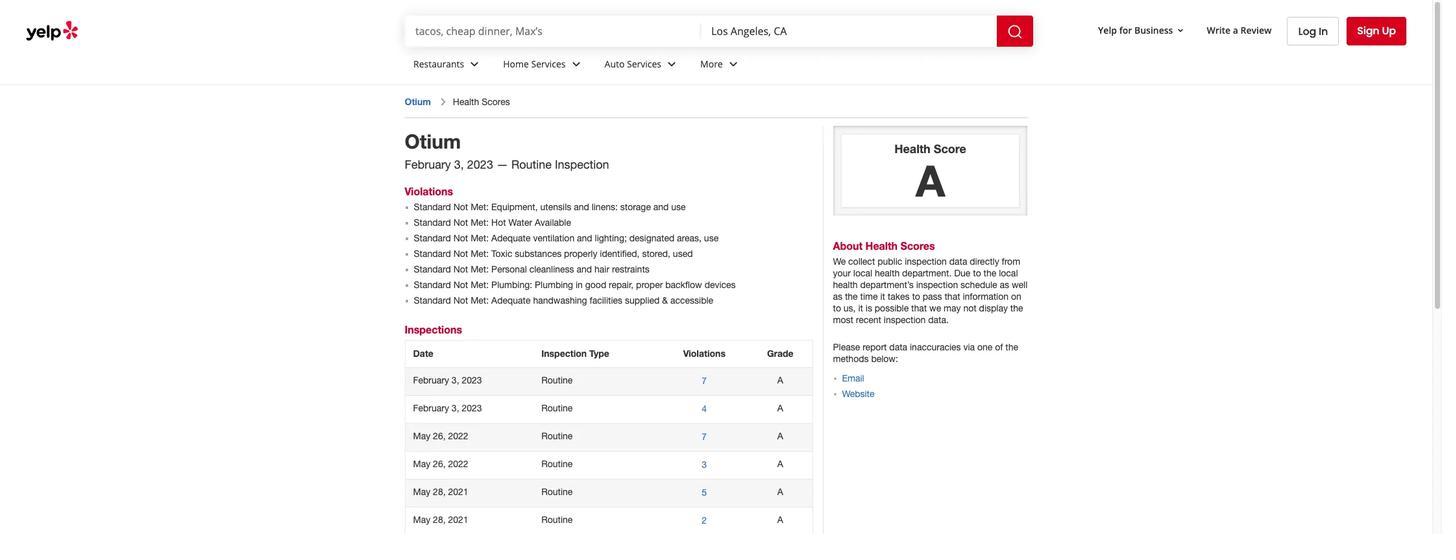 Task type: vqa. For each thing, say whether or not it's contained in the screenshot.
"—"
yes



Task type: describe. For each thing, give the bounding box(es) containing it.
2 local from the left
[[999, 268, 1018, 278]]

proper
[[636, 280, 663, 290]]

yelp for business
[[1098, 24, 1173, 36]]

and left the "linens:"
[[574, 202, 589, 212]]

Near text field
[[711, 24, 987, 38]]

and right storage
[[654, 202, 669, 212]]

of
[[995, 342, 1003, 352]]

not
[[964, 303, 977, 313]]

otium for otium february 3, 2023                     — routine inspection
[[405, 130, 461, 153]]

violations for violations
[[683, 348, 726, 359]]

1 local from the left
[[854, 268, 873, 278]]

3, inside otium february 3, 2023                     — routine inspection
[[454, 158, 464, 171]]

24 chevron down v2 image for auto services
[[664, 56, 680, 72]]

collect
[[848, 256, 875, 267]]

2022 for 3
[[448, 459, 468, 469]]

3 met: from the top
[[471, 233, 489, 243]]

we
[[930, 303, 941, 313]]

5 standard from the top
[[414, 264, 451, 275]]

otium february 3, 2023                     — routine inspection
[[405, 130, 609, 171]]

28, for 5
[[433, 487, 446, 497]]

grade
[[767, 348, 794, 359]]

1 vertical spatial that
[[911, 303, 927, 313]]

log
[[1299, 24, 1316, 39]]

may 26, 2022 for 3
[[413, 459, 468, 469]]

recent
[[856, 315, 881, 325]]

24 chevron down v2 image
[[467, 56, 482, 72]]

sign up
[[1357, 23, 1396, 38]]

accessible
[[671, 295, 713, 306]]

email website
[[842, 373, 875, 399]]

possible
[[875, 303, 909, 313]]

used
[[673, 249, 693, 259]]

plumbing
[[535, 280, 573, 290]]

7 for may 26, 2022
[[702, 432, 707, 442]]

in
[[576, 280, 583, 290]]

the down the on
[[1011, 303, 1023, 313]]

2023 inside otium february 3, 2023                     — routine inspection
[[467, 158, 493, 171]]

via
[[964, 342, 975, 352]]

devices
[[705, 280, 736, 290]]

2 not from the top
[[454, 217, 468, 228]]

2023 for 4
[[462, 403, 482, 413]]

linens:
[[592, 202, 618, 212]]

auto services
[[605, 58, 661, 70]]

public
[[878, 256, 902, 267]]

6 met: from the top
[[471, 280, 489, 290]]

for
[[1120, 24, 1132, 36]]

supplied
[[625, 295, 660, 306]]

is
[[866, 303, 872, 313]]

services for home services
[[531, 58, 566, 70]]

—
[[497, 158, 508, 171]]

1 horizontal spatial scores
[[901, 240, 935, 252]]

6 not from the top
[[454, 280, 468, 290]]

&
[[662, 295, 668, 306]]

0 horizontal spatial health
[[833, 280, 858, 290]]

repair,
[[609, 280, 634, 290]]

us,
[[844, 303, 856, 313]]

inspection type
[[541, 348, 609, 359]]

7 met: from the top
[[471, 295, 489, 306]]

routine inside otium february 3, 2023                     — routine inspection
[[511, 158, 552, 171]]

search image
[[1007, 24, 1023, 39]]

health score a
[[895, 142, 966, 206]]

may 26, 2022 for 7
[[413, 431, 468, 441]]

2021 for 2
[[448, 515, 468, 525]]

data.
[[928, 315, 949, 325]]

0 vertical spatial scores
[[482, 96, 510, 107]]

the down directly
[[984, 268, 997, 278]]

good
[[585, 280, 606, 290]]

backflow
[[666, 280, 702, 290]]

on
[[1011, 291, 1022, 302]]

water
[[509, 217, 532, 228]]

from
[[1002, 256, 1021, 267]]

may for 3
[[413, 459, 431, 469]]

equipment,
[[491, 202, 538, 212]]

3 not from the top
[[454, 233, 468, 243]]

up
[[1382, 23, 1396, 38]]

february for 7
[[413, 375, 449, 385]]

16 chevron down v2 image
[[1176, 25, 1186, 35]]

3
[[702, 459, 707, 470]]

sign up link
[[1347, 17, 1407, 45]]

about health scores
[[833, 240, 935, 252]]

february inside otium february 3, 2023                     — routine inspection
[[405, 158, 451, 171]]

hair
[[595, 264, 610, 275]]

restaurants link
[[403, 47, 493, 84]]

most
[[833, 315, 854, 325]]

health scores
[[453, 96, 510, 107]]

1 vertical spatial inspection
[[916, 280, 958, 290]]

5
[[702, 487, 707, 498]]

ventilation
[[533, 233, 575, 243]]

otium for otium
[[405, 96, 431, 107]]

about
[[833, 240, 863, 252]]

email link
[[842, 373, 864, 384]]

5 not from the top
[[454, 264, 468, 275]]

please
[[833, 342, 860, 352]]

directly
[[970, 256, 999, 267]]

may for 2
[[413, 515, 431, 525]]

inspections
[[405, 323, 462, 336]]

facilities
[[590, 295, 623, 306]]

well
[[1012, 280, 1028, 290]]

3 standard from the top
[[414, 233, 451, 243]]

4 standard from the top
[[414, 249, 451, 259]]

score
[[934, 142, 966, 156]]

a
[[1233, 24, 1239, 36]]

2
[[702, 515, 707, 526]]

the up us,
[[845, 291, 858, 302]]

may 28, 2021 for 5
[[413, 487, 468, 497]]

stored,
[[642, 249, 671, 259]]

0 vertical spatial it
[[880, 291, 885, 302]]

time
[[860, 291, 878, 302]]

available
[[535, 217, 571, 228]]

information
[[963, 291, 1009, 302]]

date
[[413, 348, 434, 359]]



Task type: locate. For each thing, give the bounding box(es) containing it.
0 horizontal spatial use
[[671, 202, 686, 212]]

28, for 2
[[433, 515, 446, 525]]

0 vertical spatial otium
[[405, 96, 431, 107]]

1 24 chevron down v2 image from the left
[[568, 56, 584, 72]]

1 horizontal spatial local
[[999, 268, 1018, 278]]

met:
[[471, 202, 489, 212], [471, 217, 489, 228], [471, 233, 489, 243], [471, 249, 489, 259], [471, 264, 489, 275], [471, 280, 489, 290], [471, 295, 489, 306]]

plumbing:
[[491, 280, 532, 290]]

7 up 4
[[702, 376, 707, 386]]

0 vertical spatial may 26, 2022
[[413, 431, 468, 441]]

health up public
[[866, 240, 898, 252]]

1 vertical spatial february
[[413, 375, 449, 385]]

a inside health score a
[[916, 155, 945, 206]]

1 2022 from the top
[[448, 431, 468, 441]]

in
[[1319, 24, 1328, 39]]

use right the areas, on the top left
[[704, 233, 719, 243]]

2 vertical spatial inspection
[[884, 315, 926, 325]]

health down your
[[833, 280, 858, 290]]

4 not from the top
[[454, 249, 468, 259]]

as down your
[[833, 291, 843, 302]]

cleanliness
[[529, 264, 574, 275]]

identified,
[[600, 249, 640, 259]]

use up the areas, on the top left
[[671, 202, 686, 212]]

write a review
[[1207, 24, 1272, 36]]

health inside health score a
[[895, 142, 931, 156]]

data up below:
[[890, 342, 908, 352]]

scores
[[482, 96, 510, 107], [901, 240, 935, 252]]

1 february 3, 2023 from the top
[[413, 375, 482, 385]]

1 horizontal spatial violations
[[683, 348, 726, 359]]

inspection
[[905, 256, 947, 267], [916, 280, 958, 290], [884, 315, 926, 325]]

the inside 'please report data inaccuracies via one of the methods below:'
[[1006, 342, 1018, 352]]

1 vertical spatial inspection
[[541, 348, 587, 359]]

2 vertical spatial february
[[413, 403, 449, 413]]

0 vertical spatial 2021
[[448, 487, 468, 497]]

may for 7
[[413, 431, 431, 441]]

it left is
[[858, 303, 863, 313]]

none field the near
[[711, 24, 987, 38]]

write
[[1207, 24, 1231, 36]]

restraints
[[612, 264, 650, 275]]

0 vertical spatial health
[[453, 96, 479, 107]]

2 vertical spatial 2023
[[462, 403, 482, 413]]

24 chevron down v2 image right more
[[726, 56, 741, 72]]

business categories element
[[403, 47, 1407, 84]]

health for health scores
[[453, 96, 479, 107]]

4 may from the top
[[413, 515, 431, 525]]

1 may 28, 2021 from the top
[[413, 487, 468, 497]]

department.
[[902, 268, 952, 278]]

1 26, from the top
[[433, 431, 446, 441]]

local
[[854, 268, 873, 278], [999, 268, 1018, 278]]

2 2021 from the top
[[448, 515, 468, 525]]

more
[[700, 58, 723, 70]]

2 services from the left
[[627, 58, 661, 70]]

business
[[1135, 24, 1173, 36]]

26, for 7
[[433, 431, 446, 441]]

1 vertical spatial violations
[[683, 348, 726, 359]]

health for health score a
[[895, 142, 931, 156]]

0 horizontal spatial 24 chevron down v2 image
[[568, 56, 584, 72]]

0 vertical spatial data
[[949, 256, 967, 267]]

that left we
[[911, 303, 927, 313]]

0 horizontal spatial as
[[833, 291, 843, 302]]

0 vertical spatial may 28, 2021
[[413, 487, 468, 497]]

2 horizontal spatial 24 chevron down v2 image
[[726, 56, 741, 72]]

3, for 7
[[452, 375, 459, 385]]

2 vertical spatial health
[[866, 240, 898, 252]]

0 vertical spatial 2023
[[467, 158, 493, 171]]

1 met: from the top
[[471, 202, 489, 212]]

0 vertical spatial february
[[405, 158, 451, 171]]

it
[[880, 291, 885, 302], [858, 303, 863, 313]]

1 adequate from the top
[[491, 233, 531, 243]]

local down from
[[999, 268, 1018, 278]]

we collect public inspection data directly from your local health department.              due to the local health department's inspection schedule as well as the time it takes to pass that information on to us, it is possible that we may not display the most recent inspection data.
[[833, 256, 1028, 325]]

pass
[[923, 291, 942, 302]]

1 vertical spatial scores
[[901, 240, 935, 252]]

1 vertical spatial adequate
[[491, 295, 531, 306]]

1 not from the top
[[454, 202, 468, 212]]

2 adequate from the top
[[491, 295, 531, 306]]

display
[[979, 303, 1008, 313]]

it down department's
[[880, 291, 885, 302]]

0 vertical spatial to
[[973, 268, 981, 278]]

services right home
[[531, 58, 566, 70]]

0 vertical spatial that
[[945, 291, 960, 302]]

1 vertical spatial health
[[833, 280, 858, 290]]

home services
[[503, 58, 566, 70]]

24 chevron down v2 image inside home services link
[[568, 56, 584, 72]]

properly
[[564, 249, 597, 259]]

2 7 from the top
[[702, 432, 707, 442]]

data
[[949, 256, 967, 267], [890, 342, 908, 352]]

1 horizontal spatial that
[[945, 291, 960, 302]]

1 horizontal spatial none field
[[711, 24, 987, 38]]

standard
[[414, 202, 451, 212], [414, 217, 451, 228], [414, 233, 451, 243], [414, 249, 451, 259], [414, 264, 451, 275], [414, 280, 451, 290], [414, 295, 451, 306]]

1 vertical spatial to
[[912, 291, 920, 302]]

scores down home
[[482, 96, 510, 107]]

1 may from the top
[[413, 431, 431, 441]]

below:
[[871, 354, 898, 364]]

a
[[916, 155, 945, 206], [777, 375, 783, 385], [777, 403, 783, 413], [777, 431, 783, 441], [777, 459, 783, 469], [777, 487, 783, 497], [777, 515, 783, 525]]

department's
[[860, 280, 914, 290]]

log in
[[1299, 24, 1328, 39]]

0 vertical spatial 26,
[[433, 431, 446, 441]]

may for 5
[[413, 487, 431, 497]]

1 vertical spatial use
[[704, 233, 719, 243]]

as left well
[[1000, 280, 1009, 290]]

1 vertical spatial otium
[[405, 130, 461, 153]]

1 otium from the top
[[405, 96, 431, 107]]

0 horizontal spatial scores
[[482, 96, 510, 107]]

2 2022 from the top
[[448, 459, 468, 469]]

7 down 4
[[702, 432, 707, 442]]

inspection up pass
[[916, 280, 958, 290]]

1 may 26, 2022 from the top
[[413, 431, 468, 441]]

one
[[978, 342, 993, 352]]

inspection up 'department.' at the bottom right of page
[[905, 256, 947, 267]]

violations for violations standard not met: equipment, utensils and linens: storage and use standard not met: hot water available standard not met: adequate ventilation and lighting; designated areas, use standard not met: toxic substances properly identified, stored, used standard not met: personal cleanliness and hair restraints standard not met: plumbing: plumbing in good repair, proper backflow devices standard not met: adequate handwashing facilities supplied & accessible
[[405, 185, 453, 197]]

1 vertical spatial 3,
[[452, 375, 459, 385]]

0 vertical spatial as
[[1000, 280, 1009, 290]]

24 chevron down v2 image left auto
[[568, 56, 584, 72]]

services inside auto services link
[[627, 58, 661, 70]]

may
[[944, 303, 961, 313]]

7 for february 3, 2023
[[702, 376, 707, 386]]

local down "collect"
[[854, 268, 873, 278]]

utensils
[[540, 202, 571, 212]]

None search field
[[405, 16, 1036, 47]]

0 horizontal spatial it
[[858, 303, 863, 313]]

1 vertical spatial as
[[833, 291, 843, 302]]

0 horizontal spatial to
[[833, 303, 841, 313]]

2 24 chevron down v2 image from the left
[[664, 56, 680, 72]]

24 chevron down v2 image for home services
[[568, 56, 584, 72]]

2 vertical spatial 3,
[[452, 403, 459, 413]]

website link
[[842, 389, 875, 399]]

2023 for 7
[[462, 375, 482, 385]]

violations standard not met: equipment, utensils and linens: storage and use standard not met: hot water available standard not met: adequate ventilation and lighting; designated areas, use standard not met: toxic substances properly identified, stored, used standard not met: personal cleanliness and hair restraints standard not met: plumbing: plumbing in good repair, proper backflow devices standard not met: adequate handwashing facilities supplied & accessible
[[405, 185, 736, 306]]

1 horizontal spatial 24 chevron down v2 image
[[664, 56, 680, 72]]

lighting;
[[595, 233, 627, 243]]

0 vertical spatial 7
[[702, 376, 707, 386]]

hot
[[491, 217, 506, 228]]

february 3, 2023 for 7
[[413, 375, 482, 385]]

Find text field
[[415, 24, 691, 38]]

0 vertical spatial february 3, 2023
[[413, 375, 482, 385]]

inspection down possible
[[884, 315, 926, 325]]

2022 for 7
[[448, 431, 468, 441]]

health
[[875, 268, 900, 278], [833, 280, 858, 290]]

2 vertical spatial to
[[833, 303, 841, 313]]

2 may 26, 2022 from the top
[[413, 459, 468, 469]]

none field the "find"
[[415, 24, 691, 38]]

may
[[413, 431, 431, 441], [413, 459, 431, 469], [413, 487, 431, 497], [413, 515, 431, 525]]

inspection up the "linens:"
[[555, 158, 609, 171]]

0 vertical spatial 3,
[[454, 158, 464, 171]]

due
[[954, 268, 971, 278]]

toxic
[[491, 249, 512, 259]]

1 horizontal spatial services
[[627, 58, 661, 70]]

otium down restaurants
[[405, 96, 431, 107]]

to left pass
[[912, 291, 920, 302]]

1 vertical spatial 28,
[[433, 515, 446, 525]]

1 none field from the left
[[415, 24, 691, 38]]

6 standard from the top
[[414, 280, 451, 290]]

1 horizontal spatial as
[[1000, 280, 1009, 290]]

adequate
[[491, 233, 531, 243], [491, 295, 531, 306]]

substances
[[515, 249, 562, 259]]

services inside home services link
[[531, 58, 566, 70]]

1 horizontal spatial it
[[880, 291, 885, 302]]

26,
[[433, 431, 446, 441], [433, 459, 446, 469]]

1 vertical spatial 26,
[[433, 459, 446, 469]]

2 met: from the top
[[471, 217, 489, 228]]

and down properly
[[577, 264, 592, 275]]

7
[[702, 376, 707, 386], [702, 432, 707, 442]]

schedule
[[961, 280, 997, 290]]

24 chevron down v2 image right auto services
[[664, 56, 680, 72]]

health up department's
[[875, 268, 900, 278]]

1 vertical spatial may 28, 2021
[[413, 515, 468, 525]]

1 vertical spatial it
[[858, 303, 863, 313]]

not
[[454, 202, 468, 212], [454, 217, 468, 228], [454, 233, 468, 243], [454, 249, 468, 259], [454, 264, 468, 275], [454, 280, 468, 290], [454, 295, 468, 306]]

restaurants
[[413, 58, 464, 70]]

2 standard from the top
[[414, 217, 451, 228]]

more link
[[690, 47, 752, 84]]

1 horizontal spatial data
[[949, 256, 967, 267]]

the right of
[[1006, 342, 1018, 352]]

2021 for 5
[[448, 487, 468, 497]]

1 7 from the top
[[702, 376, 707, 386]]

data inside we collect public inspection data directly from your local health department.              due to the local health department's inspection schedule as well as the time it takes to pass that information on to us, it is possible that we may not display the most recent inspection data.
[[949, 256, 967, 267]]

auto
[[605, 58, 625, 70]]

home services link
[[493, 47, 594, 84]]

2 may 28, 2021 from the top
[[413, 515, 468, 525]]

0 vertical spatial use
[[671, 202, 686, 212]]

type
[[589, 348, 609, 359]]

2 february 3, 2023 from the top
[[413, 403, 482, 413]]

7 standard from the top
[[414, 295, 451, 306]]

28,
[[433, 487, 446, 497], [433, 515, 446, 525]]

2 horizontal spatial to
[[973, 268, 981, 278]]

scores up 'department.' at the bottom right of page
[[901, 240, 935, 252]]

3 24 chevron down v2 image from the left
[[726, 56, 741, 72]]

0 horizontal spatial data
[[890, 342, 908, 352]]

may 28, 2021 for 2
[[413, 515, 468, 525]]

areas,
[[677, 233, 702, 243]]

data up due
[[949, 256, 967, 267]]

write a review link
[[1202, 19, 1277, 42]]

24 chevron down v2 image inside auto services link
[[664, 56, 680, 72]]

1 horizontal spatial use
[[704, 233, 719, 243]]

services for auto services
[[627, 58, 661, 70]]

4 met: from the top
[[471, 249, 489, 259]]

3 may from the top
[[413, 487, 431, 497]]

adequate up toxic
[[491, 233, 531, 243]]

None field
[[415, 24, 691, 38], [711, 24, 987, 38]]

violations inside violations standard not met: equipment, utensils and linens: storage and use standard not met: hot water available standard not met: adequate ventilation and lighting; designated areas, use standard not met: toxic substances properly identified, stored, used standard not met: personal cleanliness and hair restraints standard not met: plumbing: plumbing in good repair, proper backflow devices standard not met: adequate handwashing facilities supplied & accessible
[[405, 185, 453, 197]]

adequate down the plumbing:
[[491, 295, 531, 306]]

home
[[503, 58, 529, 70]]

handwashing
[[533, 295, 587, 306]]

yelp
[[1098, 24, 1117, 36]]

otium inside otium february 3, 2023                     — routine inspection
[[405, 130, 461, 153]]

report
[[863, 342, 887, 352]]

to up the schedule
[[973, 268, 981, 278]]

email
[[842, 373, 864, 384]]

1 vertical spatial data
[[890, 342, 908, 352]]

2021
[[448, 487, 468, 497], [448, 515, 468, 525]]

2 26, from the top
[[433, 459, 446, 469]]

1 vertical spatial health
[[895, 142, 931, 156]]

1 standard from the top
[[414, 202, 451, 212]]

0 vertical spatial inspection
[[555, 158, 609, 171]]

to left us,
[[833, 303, 841, 313]]

1 vertical spatial 2023
[[462, 375, 482, 385]]

0 horizontal spatial violations
[[405, 185, 453, 197]]

log in link
[[1288, 17, 1339, 45]]

24 chevron down v2 image for more
[[726, 56, 741, 72]]

website
[[842, 389, 875, 399]]

we
[[833, 256, 846, 267]]

1 2021 from the top
[[448, 487, 468, 497]]

0 horizontal spatial local
[[854, 268, 873, 278]]

4
[[702, 404, 707, 414]]

data inside 'please report data inaccuracies via one of the methods below:'
[[890, 342, 908, 352]]

inspection left type
[[541, 348, 587, 359]]

1 vertical spatial 7
[[702, 432, 707, 442]]

storage
[[620, 202, 651, 212]]

3, for 4
[[452, 403, 459, 413]]

to
[[973, 268, 981, 278], [912, 291, 920, 302], [833, 303, 841, 313]]

that up may
[[945, 291, 960, 302]]

0 horizontal spatial that
[[911, 303, 927, 313]]

takes
[[888, 291, 910, 302]]

2022
[[448, 431, 468, 441], [448, 459, 468, 469]]

february for 4
[[413, 403, 449, 413]]

your
[[833, 268, 851, 278]]

1 horizontal spatial health
[[875, 268, 900, 278]]

1 vertical spatial 2022
[[448, 459, 468, 469]]

0 horizontal spatial services
[[531, 58, 566, 70]]

0 vertical spatial inspection
[[905, 256, 947, 267]]

personal
[[491, 264, 527, 275]]

inspection inside otium february 3, 2023                     — routine inspection
[[555, 158, 609, 171]]

1 services from the left
[[531, 58, 566, 70]]

otium link
[[405, 96, 431, 107]]

health down 24 chevron down v2 icon
[[453, 96, 479, 107]]

1 vertical spatial february 3, 2023
[[413, 403, 482, 413]]

0 vertical spatial violations
[[405, 185, 453, 197]]

0 vertical spatial 2022
[[448, 431, 468, 441]]

1 vertical spatial may 26, 2022
[[413, 459, 468, 469]]

0 horizontal spatial none field
[[415, 24, 691, 38]]

designated
[[629, 233, 675, 243]]

24 chevron down v2 image inside more link
[[726, 56, 741, 72]]

5 met: from the top
[[471, 264, 489, 275]]

and up properly
[[577, 233, 592, 243]]

otium down otium link
[[405, 130, 461, 153]]

february
[[405, 158, 451, 171], [413, 375, 449, 385], [413, 403, 449, 413]]

0 vertical spatial adequate
[[491, 233, 531, 243]]

2023
[[467, 158, 493, 171], [462, 375, 482, 385], [462, 403, 482, 413]]

services right auto
[[627, 58, 661, 70]]

sign
[[1357, 23, 1380, 38]]

2 may from the top
[[413, 459, 431, 469]]

0 vertical spatial health
[[875, 268, 900, 278]]

review
[[1241, 24, 1272, 36]]

0 vertical spatial 28,
[[433, 487, 446, 497]]

26, for 3
[[433, 459, 446, 469]]

2 none field from the left
[[711, 24, 987, 38]]

1 vertical spatial 2021
[[448, 515, 468, 525]]

7 not from the top
[[454, 295, 468, 306]]

1 horizontal spatial to
[[912, 291, 920, 302]]

yelp for business button
[[1093, 19, 1191, 42]]

february 3, 2023 for 4
[[413, 403, 482, 413]]

2 otium from the top
[[405, 130, 461, 153]]

2 28, from the top
[[433, 515, 446, 525]]

1 28, from the top
[[433, 487, 446, 497]]

health left score
[[895, 142, 931, 156]]

24 chevron down v2 image
[[568, 56, 584, 72], [664, 56, 680, 72], [726, 56, 741, 72]]



